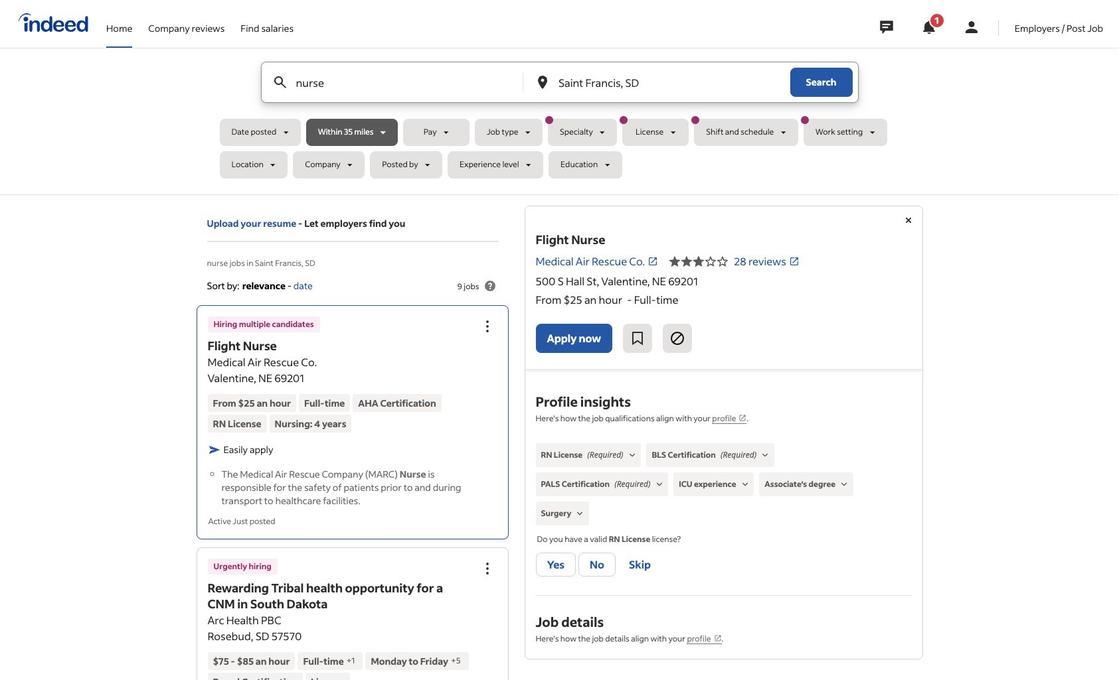 Task type: describe. For each thing, give the bounding box(es) containing it.
not interested image
[[669, 331, 685, 347]]

search: Job title, keywords, or company text field
[[293, 62, 501, 102]]

1 vertical spatial missing qualification image
[[574, 508, 586, 520]]

job preferences (opens in a new window) image
[[714, 635, 722, 643]]

2.9 out of 5 stars image
[[669, 254, 729, 270]]

account image
[[964, 19, 979, 35]]

job actions for rewarding tribal health opportunity for a cnm in south dakota is collapsed image
[[479, 561, 495, 577]]



Task type: locate. For each thing, give the bounding box(es) containing it.
missing qualification image
[[626, 450, 638, 462], [574, 508, 586, 520]]

1 horizontal spatial missing qualification image
[[626, 450, 638, 462]]

2.9 out of 5 stars. link to 28 reviews company ratings (opens in a new tab) image
[[789, 256, 799, 267]]

Edit location text field
[[556, 62, 763, 102]]

medical air rescue co. (opens in a new tab) image
[[648, 256, 658, 267]]

profile (opens in a new window) image
[[739, 414, 747, 422]]

job actions for flight nurse is collapsed image
[[479, 319, 495, 335]]

messages unread count 0 image
[[878, 14, 895, 41]]

save this job image
[[630, 331, 645, 347]]

missing qualification image
[[759, 450, 771, 462], [653, 479, 665, 491], [739, 479, 751, 491], [838, 479, 850, 491]]

None search field
[[220, 62, 900, 184]]

0 horizontal spatial missing qualification image
[[574, 508, 586, 520]]

close job details image
[[900, 213, 916, 228]]

0 vertical spatial missing qualification image
[[626, 450, 638, 462]]

help icon image
[[482, 278, 498, 294]]



Task type: vqa. For each thing, say whether or not it's contained in the screenshot.
missing qualification icon
yes



